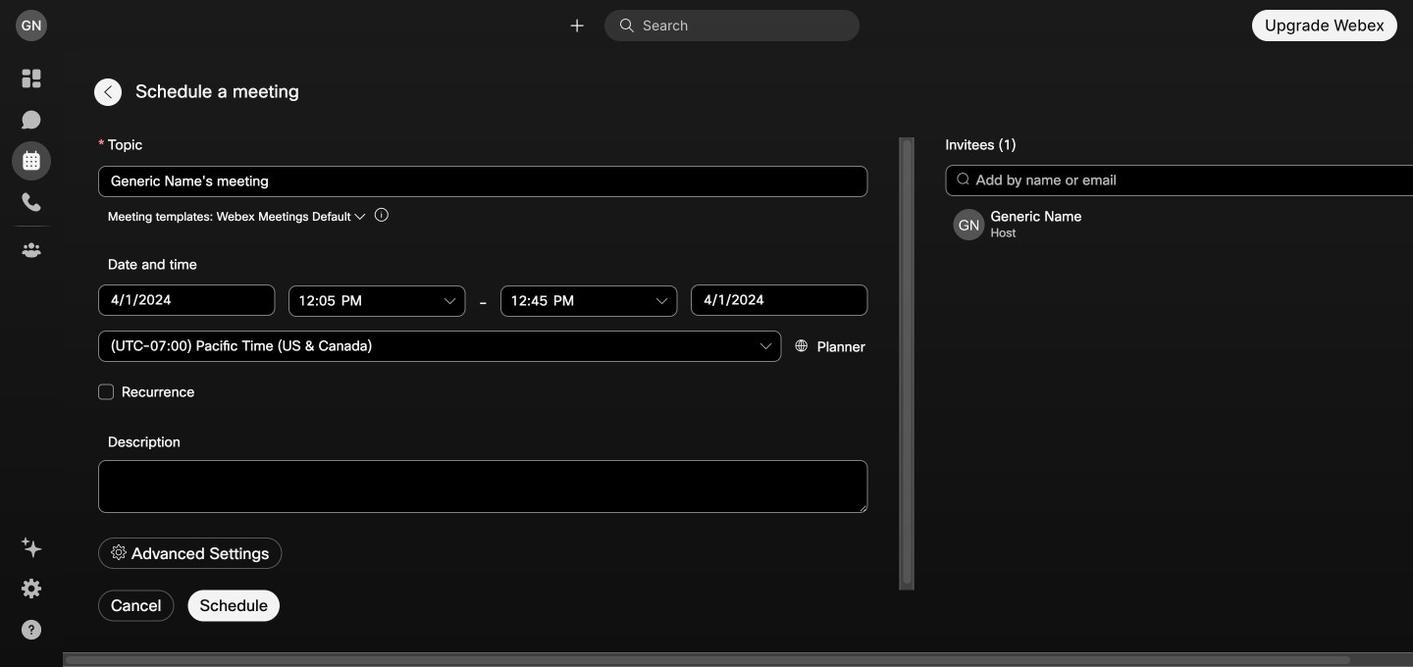 Task type: locate. For each thing, give the bounding box(es) containing it.
navigation
[[0, 51, 63, 667]]



Task type: describe. For each thing, give the bounding box(es) containing it.
webex tab list
[[12, 59, 51, 270]]



Task type: vqa. For each thing, say whether or not it's contained in the screenshot.
the Devices tab
no



